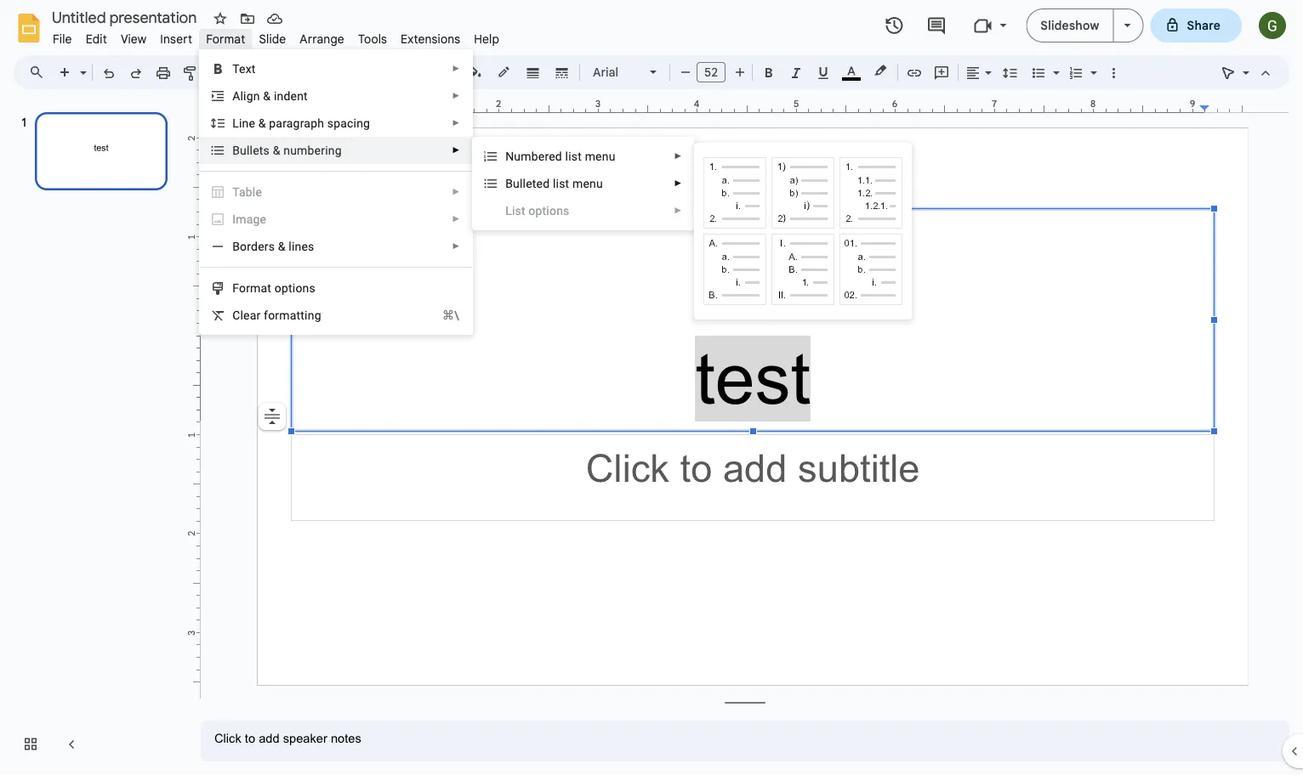 Task type: locate. For each thing, give the bounding box(es) containing it.
0 vertical spatial menu
[[585, 149, 616, 163]]

l
[[232, 116, 239, 130]]

list o ptions
[[505, 204, 570, 218]]

clear formatting c element
[[232, 308, 326, 322]]

font list. arial selected. option
[[593, 60, 640, 84]]

menu bar banner
[[0, 0, 1303, 776]]

►
[[452, 64, 460, 74], [452, 91, 460, 101], [452, 118, 460, 128], [452, 145, 460, 155], [674, 151, 682, 161], [674, 179, 682, 188], [452, 187, 460, 197], [674, 206, 682, 216], [452, 214, 460, 224], [452, 242, 460, 251]]

slide
[[259, 31, 286, 46]]

t
[[259, 143, 263, 157]]

menu bar containing file
[[46, 22, 506, 50]]

shrink text on overflow image
[[260, 405, 284, 429]]

slide menu item
[[252, 29, 293, 49]]

menu item down bulleted list menu b element on the left of the page
[[505, 202, 682, 219]]

&
[[263, 89, 271, 103], [258, 116, 266, 130], [273, 143, 280, 157], [278, 239, 286, 254]]

menu down 'numbered list menu n' element
[[573, 177, 603, 191]]

s
[[263, 143, 270, 157]]

table menu item
[[200, 179, 472, 206]]

start slideshow (⌘+enter) image
[[1124, 24, 1131, 27]]

2 row from the top
[[701, 155, 905, 231]]

a lign & indent
[[232, 89, 308, 103]]

table 2 element
[[232, 185, 267, 199]]

list for ulleted
[[553, 177, 569, 191]]

menu bar
[[46, 22, 506, 50]]

l ine & paragraph spacing
[[232, 116, 370, 130]]

application containing slideshow
[[0, 0, 1303, 776]]

umbered
[[514, 149, 562, 163]]

ulleted
[[513, 177, 550, 191]]

c
[[232, 308, 240, 322]]

right margin image
[[1200, 100, 1248, 112]]

edit
[[86, 31, 107, 46]]

paragraph
[[269, 116, 324, 130]]

format menu item
[[199, 29, 252, 49]]

list options o element
[[505, 204, 575, 218]]

1 vertical spatial format
[[232, 281, 271, 295]]

formatting
[[264, 308, 321, 322]]

slideshow
[[1041, 18, 1100, 33]]

row 1. column 2. decimal, latin lower, roman lower with parenthesis element
[[772, 157, 835, 229]]

table
[[232, 185, 262, 199]]

menu up bulleted list menu b element on the left of the page
[[585, 149, 616, 163]]

share button
[[1151, 9, 1242, 43]]

m
[[236, 212, 246, 226]]

list down n umbered list menu
[[553, 177, 569, 191]]

► for borders & lines q element
[[452, 242, 460, 251]]

navigation
[[0, 96, 187, 776]]

► inside 'table' menu item
[[452, 187, 460, 197]]

option
[[259, 403, 286, 430]]

bulleted list menu b element
[[505, 177, 608, 191]]

fill color: transparent image
[[466, 60, 485, 83]]

menu
[[472, 0, 695, 544], [199, 49, 473, 335]]

row 1. column 3. decimal outline element
[[840, 157, 903, 229]]

► for image m element
[[452, 214, 460, 224]]

arrange
[[300, 31, 344, 46]]

0 vertical spatial format
[[206, 31, 245, 46]]

i
[[232, 212, 236, 226]]

Font size field
[[697, 62, 732, 87]]

1 vertical spatial list
[[553, 177, 569, 191]]

menu for n umbered list menu
[[585, 149, 616, 163]]

format
[[206, 31, 245, 46], [232, 281, 271, 295]]

border color: transparent image
[[495, 60, 514, 83]]

a
[[232, 89, 240, 103]]

o
[[529, 204, 536, 218]]

border weight option
[[524, 60, 543, 84]]

arrange menu item
[[293, 29, 351, 49]]

line & paragraph spacing l element
[[232, 116, 375, 130]]

0 vertical spatial list
[[565, 149, 582, 163]]

format up "lear"
[[232, 281, 271, 295]]

menu item
[[505, 202, 682, 219], [200, 206, 472, 233]]

0 horizontal spatial menu item
[[200, 206, 472, 233]]

list
[[565, 149, 582, 163], [553, 177, 569, 191]]

lign
[[240, 89, 260, 103]]

bullets & numbering t element
[[232, 143, 347, 157]]

numbered list menu image
[[1086, 61, 1097, 67]]

extensions
[[401, 31, 460, 46]]

b
[[505, 177, 513, 191]]

format down star option
[[206, 31, 245, 46]]

bulle
[[232, 143, 259, 157]]

► for line & paragraph spacing l element
[[452, 118, 460, 128]]

text
[[232, 62, 256, 76]]

menu item up lines
[[200, 206, 472, 233]]

help menu item
[[467, 29, 506, 49]]

main toolbar
[[50, 0, 1127, 660]]

view menu item
[[114, 29, 153, 49]]

slideshow button
[[1026, 9, 1114, 43]]

numbering
[[283, 143, 342, 157]]

n umbered list menu
[[505, 149, 616, 163]]

format for format
[[206, 31, 245, 46]]

numbered list menu n element
[[505, 149, 621, 163]]

borders
[[232, 239, 275, 254]]

row
[[701, 0, 905, 677], [701, 155, 905, 231]]

Menus field
[[21, 60, 59, 84]]

list
[[505, 204, 525, 218]]

& left lines
[[278, 239, 286, 254]]

list up bulleted list menu b element on the left of the page
[[565, 149, 582, 163]]

format inside format menu item
[[206, 31, 245, 46]]

text s element
[[232, 62, 261, 76]]

1 horizontal spatial menu item
[[505, 202, 682, 219]]

menu
[[585, 149, 616, 163], [573, 177, 603, 191]]

highlight color image
[[871, 60, 890, 81]]

1 vertical spatial menu
[[573, 177, 603, 191]]

application
[[0, 0, 1303, 776]]

borders & lines
[[232, 239, 314, 254]]



Task type: describe. For each thing, give the bounding box(es) containing it.
extensions menu item
[[394, 29, 467, 49]]

Rename text field
[[46, 7, 207, 27]]

► for text s element
[[452, 64, 460, 74]]

lines
[[289, 239, 314, 254]]

ine
[[239, 116, 255, 130]]

align & indent a element
[[232, 89, 313, 103]]

view
[[121, 31, 147, 46]]

i m age
[[232, 212, 266, 226]]

text color image
[[842, 60, 861, 81]]

► for 'numbered list menu n' element
[[674, 151, 682, 161]]

file menu item
[[46, 29, 79, 49]]

list for umbered
[[565, 149, 582, 163]]

format options \ element
[[232, 281, 321, 295]]

menu bar inside menu bar banner
[[46, 22, 506, 50]]

lear
[[240, 308, 261, 322]]

line & paragraph spacing image
[[1001, 60, 1020, 84]]

left margin image
[[259, 100, 307, 112]]

& right s
[[273, 143, 280, 157]]

⌘\
[[442, 308, 460, 322]]

arial
[[593, 65, 619, 80]]

& right ine
[[258, 116, 266, 130]]

► for table 2 'element' at top
[[452, 187, 460, 197]]

mode and view toolbar
[[1215, 55, 1279, 89]]

bulleted list menu image
[[1049, 61, 1060, 67]]

bulle t s & numbering
[[232, 143, 342, 157]]

ptions
[[536, 204, 570, 218]]

menu item containing list
[[505, 202, 682, 219]]

format options
[[232, 281, 316, 295]]

image m element
[[232, 212, 271, 226]]

Font size text field
[[698, 62, 725, 83]]

menu item containing i
[[200, 206, 472, 233]]

Star checkbox
[[208, 7, 232, 31]]

menu containing text
[[199, 49, 473, 335]]

border dash option
[[553, 60, 572, 84]]

options
[[275, 281, 316, 295]]

insert
[[160, 31, 192, 46]]

► for align & indent a element
[[452, 91, 460, 101]]

insert menu item
[[153, 29, 199, 49]]

share
[[1187, 18, 1221, 33]]

borders & lines q element
[[232, 239, 319, 254]]

c lear formatting
[[232, 308, 321, 322]]

menu for b ulleted list menu
[[573, 177, 603, 191]]

& right lign
[[263, 89, 271, 103]]

indent
[[274, 89, 308, 103]]

age
[[246, 212, 266, 226]]

n
[[505, 149, 514, 163]]

row 2. column 3. decimal zero, latin lower, roman lower element
[[840, 234, 903, 305]]

help
[[474, 31, 499, 46]]

format for format options
[[232, 281, 271, 295]]

new slide with layout image
[[76, 61, 87, 67]]

row 2. column 2. roman upper, latin upper, decimal element
[[772, 234, 835, 305]]

spacing
[[327, 116, 370, 130]]

tools menu item
[[351, 29, 394, 49]]

menu containing n
[[472, 0, 695, 544]]

1 row from the top
[[701, 0, 905, 677]]

b ulleted list menu
[[505, 177, 603, 191]]

edit menu item
[[79, 29, 114, 49]]

file
[[53, 31, 72, 46]]

► for bullets & numbering t element
[[452, 145, 460, 155]]

► for bulleted list menu b element on the left of the page
[[674, 179, 682, 188]]

row 1. column 1. decimal, latin lower, roman lower with period element
[[704, 157, 767, 229]]

⌘backslash element
[[422, 307, 460, 324]]

tools
[[358, 31, 387, 46]]



Task type: vqa. For each thing, say whether or not it's contained in the screenshot.
Border weight option
yes



